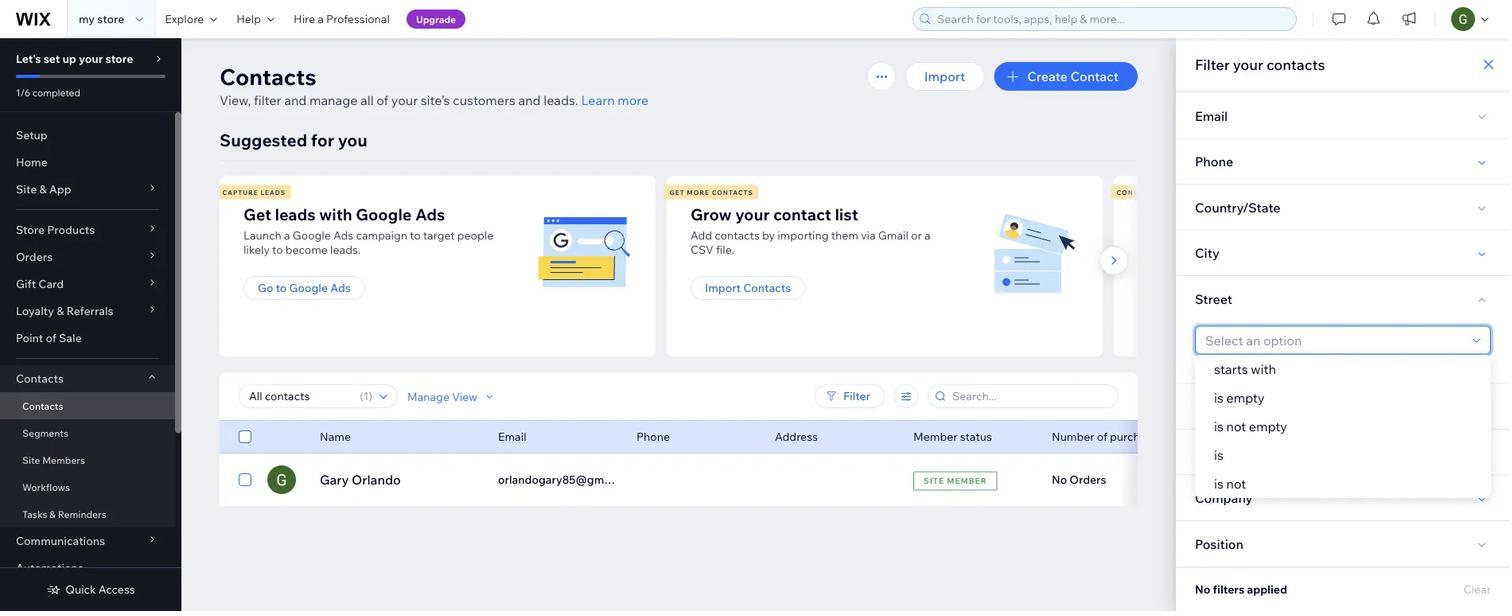 Task type: describe. For each thing, give the bounding box(es) containing it.
filter
[[254, 92, 281, 108]]

get leads with google ads launch a google ads campaign to target people likely to become leads.
[[244, 204, 494, 257]]

setup
[[16, 128, 48, 142]]

import button
[[906, 62, 985, 91]]

create contact button
[[994, 62, 1138, 91]]

contacts inside import contacts button
[[744, 281, 791, 295]]

Search... field
[[948, 385, 1114, 408]]

professional
[[326, 12, 390, 26]]

go to google ads button
[[244, 276, 365, 300]]

no for no filters applied
[[1196, 583, 1211, 597]]

list
[[835, 204, 859, 224]]

my
[[79, 12, 95, 26]]

let's
[[16, 52, 41, 66]]

)
[[369, 389, 373, 403]]

quick access button
[[46, 583, 135, 597]]

home
[[16, 155, 48, 169]]

gary orlando image
[[267, 466, 296, 494]]

import contacts
[[705, 281, 791, 295]]

site & app button
[[0, 176, 175, 203]]

automations
[[16, 561, 84, 575]]

convert
[[1117, 188, 1154, 196]]

create contact
[[1028, 68, 1119, 84]]

1 vertical spatial view
[[1027, 472, 1057, 488]]

no filters applied
[[1196, 583, 1288, 597]]

not for is not
[[1227, 476, 1247, 492]]

& for site
[[39, 182, 47, 196]]

workflows link
[[0, 474, 175, 501]]

of inside contacts view, filter and manage all of your site's customers and leads. learn more
[[377, 92, 389, 108]]

all
[[361, 92, 374, 108]]

my store
[[79, 12, 124, 26]]

list box containing starts with
[[1196, 355, 1492, 498]]

with inside get leads with google ads launch a google ads campaign to target people likely to become leads.
[[319, 204, 352, 224]]

automations link
[[0, 555, 175, 582]]

via
[[861, 228, 876, 242]]

help button
[[227, 0, 284, 38]]

contacts
[[712, 188, 754, 196]]

member status
[[914, 430, 992, 444]]

app
[[49, 182, 71, 196]]

1 horizontal spatial phone
[[1196, 153, 1234, 169]]

communications button
[[0, 528, 175, 555]]

go to google ads
[[258, 281, 351, 295]]

leads for convert leads
[[1156, 188, 1182, 196]]

tasks
[[22, 508, 47, 520]]

(
[[360, 389, 364, 403]]

more
[[618, 92, 649, 108]]

upgrade
[[416, 13, 456, 25]]

position
[[1196, 536, 1244, 552]]

gift card
[[16, 277, 64, 291]]

sidebar element
[[0, 38, 181, 611]]

0 vertical spatial to
[[410, 228, 421, 242]]

more
[[687, 188, 710, 196]]

0 vertical spatial store
[[97, 12, 124, 26]]

orlando
[[352, 472, 401, 488]]

orders inside popup button
[[16, 250, 53, 264]]

import contacts button
[[691, 276, 806, 300]]

view link
[[1008, 466, 1076, 494]]

country/state
[[1196, 199, 1281, 215]]

address
[[775, 430, 818, 444]]

hire a professional link
[[284, 0, 399, 38]]

contacts button
[[0, 365, 175, 392]]

Unsaved view field
[[244, 385, 355, 408]]

filter for filter
[[844, 389, 871, 403]]

1 vertical spatial google
[[293, 228, 331, 242]]

customers
[[453, 92, 516, 108]]

site & app
[[16, 182, 71, 196]]

campaign
[[356, 228, 408, 242]]

grow your contact list add contacts by importing them via gmail or a csv file.
[[691, 204, 931, 257]]

site member
[[924, 476, 988, 486]]

1 vertical spatial with
[[1251, 361, 1277, 377]]

0 vertical spatial empty
[[1227, 390, 1265, 406]]

store inside sidebar element
[[105, 52, 133, 66]]

of for point of sale
[[46, 331, 56, 345]]

is for is not
[[1215, 476, 1224, 492]]

point of sale
[[16, 331, 82, 345]]

import for import
[[925, 68, 966, 84]]

point
[[16, 331, 43, 345]]

is empty
[[1215, 390, 1265, 406]]

language
[[1196, 399, 1255, 415]]

manage
[[408, 389, 450, 403]]

1/6 completed
[[16, 86, 80, 98]]

gift card button
[[0, 271, 175, 298]]

get
[[244, 204, 271, 224]]

is not empty
[[1215, 419, 1288, 435]]

learn
[[581, 92, 615, 108]]

go
[[258, 281, 273, 295]]

1 vertical spatial orders
[[1070, 473, 1107, 487]]

is not
[[1215, 476, 1247, 492]]

quick
[[66, 583, 96, 597]]

0 horizontal spatial phone
[[637, 430, 670, 444]]

view inside "popup button"
[[452, 389, 478, 403]]

up
[[62, 52, 76, 66]]

segments
[[22, 427, 68, 439]]

gift
[[16, 277, 36, 291]]

is for is not empty
[[1215, 419, 1224, 435]]

0 vertical spatial member
[[914, 430, 958, 444]]

loyalty
[[16, 304, 54, 318]]

site's
[[421, 92, 450, 108]]

help
[[237, 12, 261, 26]]

manage
[[310, 92, 358, 108]]

contact
[[774, 204, 832, 224]]

quick access
[[66, 583, 135, 597]]

of for number of purchases
[[1097, 430, 1108, 444]]

street
[[1196, 291, 1233, 307]]

home link
[[0, 149, 175, 176]]

tasks & reminders link
[[0, 501, 175, 528]]

birthdate
[[1196, 444, 1252, 460]]

your inside grow your contact list add contacts by importing them via gmail or a csv file.
[[736, 204, 770, 224]]

orders button
[[0, 244, 175, 271]]

site for site members
[[22, 454, 40, 466]]



Task type: vqa. For each thing, say whether or not it's contained in the screenshot.
My
yes



Task type: locate. For each thing, give the bounding box(es) containing it.
None checkbox
[[239, 470, 252, 490]]

1 vertical spatial site
[[22, 454, 40, 466]]

is for is
[[1215, 447, 1224, 463]]

google inside button
[[289, 281, 328, 295]]

capture
[[222, 188, 258, 196]]

card
[[38, 277, 64, 291]]

2 and from the left
[[519, 92, 541, 108]]

import inside list
[[705, 281, 741, 295]]

a inside grow your contact list add contacts by importing them via gmail or a csv file.
[[925, 228, 931, 242]]

file.
[[716, 243, 735, 257]]

suggested for you
[[220, 129, 368, 150]]

a inside the hire a professional link
[[318, 12, 324, 26]]

and
[[284, 92, 307, 108], [519, 92, 541, 108]]

0 vertical spatial not
[[1227, 419, 1247, 435]]

1 vertical spatial filter
[[844, 389, 871, 403]]

1 horizontal spatial with
[[1251, 361, 1277, 377]]

0 horizontal spatial a
[[284, 228, 290, 242]]

leads
[[261, 188, 286, 196], [1156, 188, 1182, 196]]

site for site & app
[[16, 182, 37, 196]]

contacts
[[1267, 55, 1326, 73], [715, 228, 760, 242]]

& right "loyalty"
[[57, 304, 64, 318]]

to down launch
[[272, 243, 283, 257]]

get
[[670, 188, 685, 196]]

company
[[1196, 490, 1253, 506]]

site down home
[[16, 182, 37, 196]]

2 horizontal spatial a
[[925, 228, 931, 242]]

1 vertical spatial phone
[[637, 430, 670, 444]]

0 horizontal spatial contacts
[[715, 228, 760, 242]]

& inside popup button
[[39, 182, 47, 196]]

empty down is empty
[[1250, 419, 1288, 435]]

email up "orlandogary85@gmail.com" in the bottom of the page
[[498, 430, 527, 444]]

your inside contacts view, filter and manage all of your site's customers and leads. learn more
[[391, 92, 418, 108]]

filters
[[1213, 583, 1245, 597]]

phone
[[1196, 153, 1234, 169], [637, 430, 670, 444]]

1 not from the top
[[1227, 419, 1247, 435]]

is
[[1215, 390, 1224, 406], [1215, 419, 1224, 435], [1215, 447, 1224, 463], [1215, 476, 1224, 492]]

store
[[16, 223, 45, 237]]

1 vertical spatial no
[[1196, 583, 1211, 597]]

0 horizontal spatial filter
[[844, 389, 871, 403]]

name
[[320, 430, 351, 444]]

sale
[[59, 331, 82, 345]]

1 vertical spatial email
[[498, 430, 527, 444]]

of right number
[[1097, 430, 1108, 444]]

contacts inside contacts view, filter and manage all of your site's customers and leads. learn more
[[220, 62, 317, 90]]

hire
[[294, 12, 315, 26]]

& inside popup button
[[57, 304, 64, 318]]

your
[[79, 52, 103, 66], [1234, 55, 1264, 73], [391, 92, 418, 108], [736, 204, 770, 224]]

0 vertical spatial import
[[925, 68, 966, 84]]

1 vertical spatial member
[[948, 476, 988, 486]]

0 vertical spatial of
[[377, 92, 389, 108]]

1 horizontal spatial of
[[377, 92, 389, 108]]

google up "become"
[[293, 228, 331, 242]]

leads. inside contacts view, filter and manage all of your site's customers and leads. learn more
[[544, 92, 579, 108]]

0 vertical spatial contacts
[[1267, 55, 1326, 73]]

status
[[960, 430, 992, 444]]

tasks & reminders
[[22, 508, 106, 520]]

contacts inside contacts dropdown button
[[16, 372, 64, 386]]

contacts inside contacts link
[[22, 400, 63, 412]]

0 vertical spatial with
[[319, 204, 352, 224]]

leads. inside get leads with google ads launch a google ads campaign to target people likely to become leads.
[[330, 243, 361, 257]]

1 vertical spatial leads.
[[330, 243, 361, 257]]

0 vertical spatial phone
[[1196, 153, 1234, 169]]

1 horizontal spatial filter
[[1196, 55, 1230, 73]]

manage view
[[408, 389, 478, 403]]

contacts inside grow your contact list add contacts by importing them via gmail or a csv file.
[[715, 228, 760, 242]]

with right leads
[[319, 204, 352, 224]]

orlandogary85@gmail.com
[[498, 473, 642, 487]]

and right filter
[[284, 92, 307, 108]]

2 vertical spatial google
[[289, 281, 328, 295]]

contacts view, filter and manage all of your site's customers and leads. learn more
[[220, 62, 649, 108]]

1 vertical spatial to
[[272, 243, 283, 257]]

to right go
[[276, 281, 287, 295]]

filter button
[[815, 384, 885, 408]]

2 vertical spatial of
[[1097, 430, 1108, 444]]

0 vertical spatial filter
[[1196, 55, 1230, 73]]

email
[[1196, 108, 1228, 124], [498, 430, 527, 444]]

1 vertical spatial contacts
[[715, 228, 760, 242]]

leads. right "become"
[[330, 243, 361, 257]]

2 vertical spatial &
[[49, 508, 56, 520]]

site inside popup button
[[16, 182, 37, 196]]

Search for tools, apps, help & more... field
[[933, 8, 1292, 30]]

google down "become"
[[289, 281, 328, 295]]

site
[[16, 182, 37, 196], [22, 454, 40, 466], [924, 476, 945, 486]]

store products button
[[0, 217, 175, 244]]

1 horizontal spatial &
[[49, 508, 56, 520]]

site members
[[22, 454, 85, 466]]

email down filter your contacts
[[1196, 108, 1228, 124]]

referrals
[[66, 304, 114, 318]]

not down birthdate
[[1227, 476, 1247, 492]]

site members link
[[0, 447, 175, 474]]

with right starts
[[1251, 361, 1277, 377]]

purchases
[[1110, 430, 1164, 444]]

no down number
[[1052, 473, 1068, 487]]

a right 'or'
[[925, 228, 931, 242]]

leads right the convert in the top of the page
[[1156, 188, 1182, 196]]

2 leads from the left
[[1156, 188, 1182, 196]]

Select an option field
[[1201, 327, 1469, 354]]

contacts up filter
[[220, 62, 317, 90]]

leads
[[275, 204, 316, 224]]

no for no orders
[[1052, 473, 1068, 487]]

filter for filter your contacts
[[1196, 55, 1230, 73]]

member down the status
[[948, 476, 988, 486]]

gary
[[320, 472, 349, 488]]

0 horizontal spatial leads
[[261, 188, 286, 196]]

0 vertical spatial ads
[[416, 204, 445, 224]]

2 is from the top
[[1215, 419, 1224, 435]]

not down language
[[1227, 419, 1247, 435]]

is down birthdate
[[1215, 476, 1224, 492]]

1 vertical spatial empty
[[1250, 419, 1288, 435]]

1 vertical spatial ads
[[334, 228, 354, 242]]

member left the status
[[914, 430, 958, 444]]

list containing get leads with google ads
[[217, 176, 1511, 357]]

setup link
[[0, 122, 175, 149]]

you
[[338, 129, 368, 150]]

filter inside button
[[844, 389, 871, 403]]

2 vertical spatial ads
[[330, 281, 351, 295]]

gmail
[[879, 228, 909, 242]]

upgrade button
[[407, 10, 466, 29]]

ads down get leads with google ads launch a google ads campaign to target people likely to become leads.
[[330, 281, 351, 295]]

1 horizontal spatial contacts
[[1267, 55, 1326, 73]]

number
[[1052, 430, 1095, 444]]

filter your contacts
[[1196, 55, 1326, 73]]

1/6
[[16, 86, 30, 98]]

ads left 'campaign'
[[334, 228, 354, 242]]

set
[[44, 52, 60, 66]]

empty
[[1227, 390, 1265, 406], [1250, 419, 1288, 435]]

0 horizontal spatial import
[[705, 281, 741, 295]]

1 horizontal spatial view
[[1027, 472, 1057, 488]]

0 horizontal spatial with
[[319, 204, 352, 224]]

access
[[99, 583, 135, 597]]

0 horizontal spatial and
[[284, 92, 307, 108]]

to left target
[[410, 228, 421, 242]]

contacts up segments
[[22, 400, 63, 412]]

1 and from the left
[[284, 92, 307, 108]]

gary orlando
[[320, 472, 401, 488]]

capture leads
[[222, 188, 286, 196]]

view right manage on the left
[[452, 389, 478, 403]]

2 not from the top
[[1227, 476, 1247, 492]]

communications
[[16, 534, 105, 548]]

contacts down the point of sale
[[16, 372, 64, 386]]

1 horizontal spatial import
[[925, 68, 966, 84]]

0 vertical spatial google
[[356, 204, 412, 224]]

0 vertical spatial orders
[[16, 250, 53, 264]]

2 vertical spatial to
[[276, 281, 287, 295]]

to inside button
[[276, 281, 287, 295]]

leads up get
[[261, 188, 286, 196]]

workflows
[[22, 481, 70, 493]]

create
[[1028, 68, 1068, 84]]

is down starts
[[1215, 390, 1224, 406]]

0 horizontal spatial view
[[452, 389, 478, 403]]

and right customers
[[519, 92, 541, 108]]

1 horizontal spatial leads
[[1156, 188, 1182, 196]]

import for import contacts
[[705, 281, 741, 295]]

or
[[911, 228, 922, 242]]

1 vertical spatial of
[[46, 331, 56, 345]]

0 vertical spatial view
[[452, 389, 478, 403]]

4 is from the top
[[1215, 476, 1224, 492]]

1 vertical spatial store
[[105, 52, 133, 66]]

a inside get leads with google ads launch a google ads campaign to target people likely to become leads.
[[284, 228, 290, 242]]

orders down store
[[16, 250, 53, 264]]

hire a professional
[[294, 12, 390, 26]]

0 horizontal spatial email
[[498, 430, 527, 444]]

orders down number
[[1070, 473, 1107, 487]]

0 horizontal spatial of
[[46, 331, 56, 345]]

None checkbox
[[239, 427, 252, 447]]

0 horizontal spatial orders
[[16, 250, 53, 264]]

filter
[[1196, 55, 1230, 73], [844, 389, 871, 403]]

0 horizontal spatial no
[[1052, 473, 1068, 487]]

for
[[311, 129, 334, 150]]

0 vertical spatial no
[[1052, 473, 1068, 487]]

3 is from the top
[[1215, 447, 1224, 463]]

0 vertical spatial leads.
[[544, 92, 579, 108]]

of right all
[[377, 92, 389, 108]]

a right hire
[[318, 12, 324, 26]]

suggested
[[220, 129, 307, 150]]

view down number
[[1027, 472, 1057, 488]]

learn more button
[[581, 91, 649, 110]]

2 horizontal spatial of
[[1097, 430, 1108, 444]]

1 horizontal spatial no
[[1196, 583, 1211, 597]]

store right my
[[97, 12, 124, 26]]

let's set up your store
[[16, 52, 133, 66]]

2 vertical spatial site
[[924, 476, 945, 486]]

not for is not empty
[[1227, 419, 1247, 435]]

leads. left learn
[[544, 92, 579, 108]]

( 1 )
[[360, 389, 373, 403]]

empty down starts with at the bottom right of the page
[[1227, 390, 1265, 406]]

no left filters
[[1196, 583, 1211, 597]]

1 vertical spatial import
[[705, 281, 741, 295]]

ads up target
[[416, 204, 445, 224]]

of left 'sale'
[[46, 331, 56, 345]]

your inside sidebar element
[[79, 52, 103, 66]]

0 vertical spatial &
[[39, 182, 47, 196]]

& right "tasks"
[[49, 508, 56, 520]]

city
[[1196, 245, 1220, 261]]

list
[[217, 176, 1511, 357]]

add
[[691, 228, 713, 242]]

ads inside button
[[330, 281, 351, 295]]

1 horizontal spatial email
[[1196, 108, 1228, 124]]

not
[[1227, 419, 1247, 435], [1227, 476, 1247, 492]]

1 leads from the left
[[261, 188, 286, 196]]

1 horizontal spatial orders
[[1070, 473, 1107, 487]]

completed
[[32, 86, 80, 98]]

1 is from the top
[[1215, 390, 1224, 406]]

is for is empty
[[1215, 390, 1224, 406]]

to
[[410, 228, 421, 242], [272, 243, 283, 257], [276, 281, 287, 295]]

store products
[[16, 223, 95, 237]]

leads for capture leads
[[261, 188, 286, 196]]

0 vertical spatial site
[[16, 182, 37, 196]]

google up 'campaign'
[[356, 204, 412, 224]]

& for loyalty
[[57, 304, 64, 318]]

grow
[[691, 204, 732, 224]]

1 vertical spatial not
[[1227, 476, 1247, 492]]

& left the "app"
[[39, 182, 47, 196]]

store down my store
[[105, 52, 133, 66]]

1 horizontal spatial and
[[519, 92, 541, 108]]

list box
[[1196, 355, 1492, 498]]

1 vertical spatial &
[[57, 304, 64, 318]]

1 horizontal spatial a
[[318, 12, 324, 26]]

0 horizontal spatial &
[[39, 182, 47, 196]]

1 horizontal spatial leads.
[[544, 92, 579, 108]]

is down language
[[1215, 419, 1224, 435]]

site down member status
[[924, 476, 945, 486]]

0 horizontal spatial leads.
[[330, 243, 361, 257]]

explore
[[165, 12, 204, 26]]

people
[[457, 228, 494, 242]]

contacts down by
[[744, 281, 791, 295]]

a down leads
[[284, 228, 290, 242]]

is up is not in the right of the page
[[1215, 447, 1224, 463]]

site down segments
[[22, 454, 40, 466]]

number of purchases
[[1052, 430, 1164, 444]]

2 horizontal spatial &
[[57, 304, 64, 318]]

0 vertical spatial email
[[1196, 108, 1228, 124]]

become
[[286, 243, 328, 257]]

site for site member
[[924, 476, 945, 486]]

of inside point of sale link
[[46, 331, 56, 345]]

& for tasks
[[49, 508, 56, 520]]



